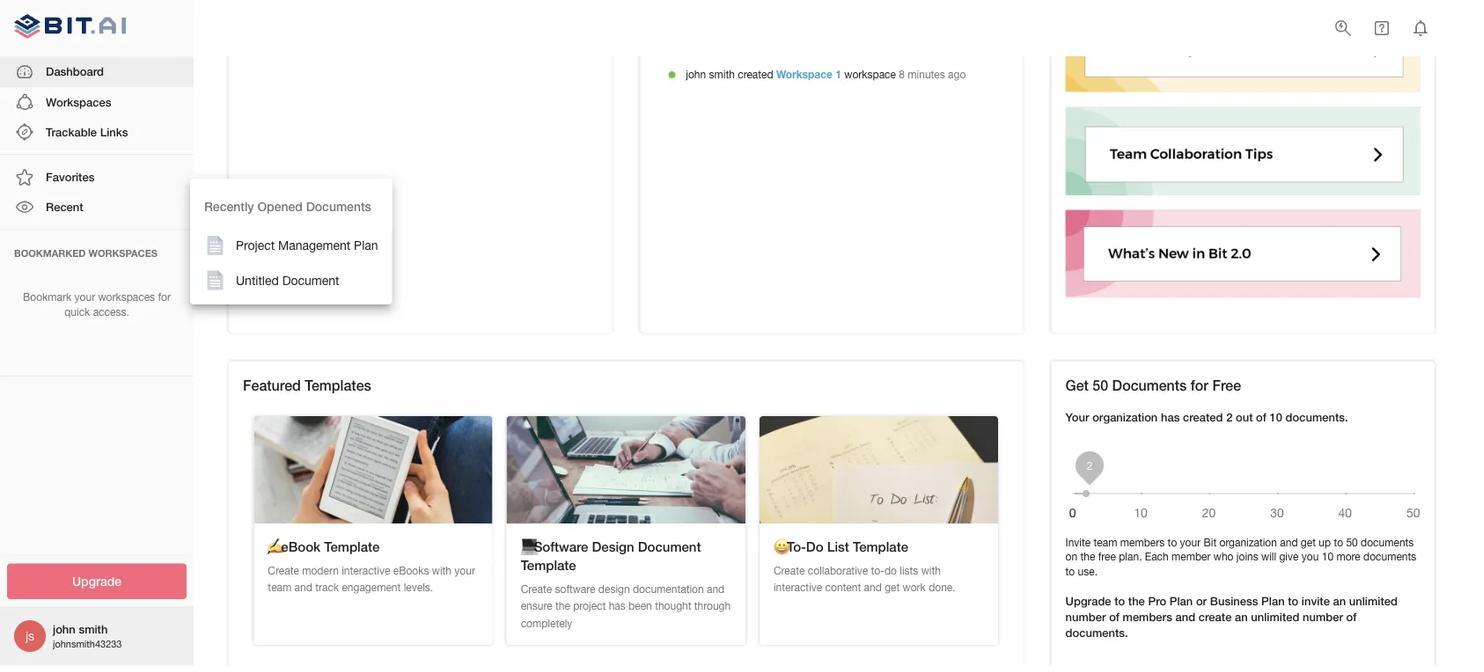 Task type: locate. For each thing, give the bounding box(es) containing it.
who
[[1214, 551, 1234, 563]]

0 horizontal spatial organization
[[1092, 410, 1158, 424]]

1 vertical spatial documents
[[1112, 377, 1187, 394]]

0 vertical spatial your
[[74, 291, 95, 303]]

member
[[1172, 551, 1211, 563]]

0 horizontal spatial has
[[609, 600, 626, 612]]

0 vertical spatial 10
[[1270, 410, 1282, 424]]

0 horizontal spatial smith
[[79, 622, 108, 636]]

bookmark
[[23, 291, 71, 303]]

and inside create collaborative to-do lists with interactive content and get work done.
[[864, 581, 882, 594]]

1 horizontal spatial 50
[[1346, 536, 1358, 548]]

0 horizontal spatial documents.
[[1065, 626, 1128, 640]]

2 horizontal spatial of
[[1346, 610, 1357, 624]]

more
[[1336, 551, 1361, 563]]

0 vertical spatial has
[[1161, 410, 1180, 424]]

your
[[74, 291, 95, 303], [1180, 536, 1201, 548], [454, 564, 475, 576]]

1 horizontal spatial create
[[521, 583, 552, 595]]

members down pro
[[1123, 610, 1172, 624]]

template up create modern interactive ebooks with your team and track engagement levels.
[[324, 539, 380, 555]]

50 right get
[[1093, 377, 1108, 394]]

and down to-
[[864, 581, 882, 594]]

2 horizontal spatial create
[[774, 564, 805, 576]]

document up documentation
[[638, 539, 701, 555]]

1 horizontal spatial with
[[921, 564, 941, 576]]

johnsmith43233
[[53, 638, 122, 650]]

free
[[1098, 551, 1116, 563]]

recent button
[[0, 192, 194, 222]]

for for workspaces
[[158, 291, 171, 303]]

1 horizontal spatial documents
[[1112, 377, 1187, 394]]

your
[[1065, 410, 1089, 424]]

10 right out
[[1270, 410, 1282, 424]]

of
[[1256, 410, 1266, 424], [1109, 610, 1120, 624], [1346, 610, 1357, 624]]

0 horizontal spatial interactive
[[342, 564, 390, 576]]

with up levels.
[[432, 564, 452, 576]]

1
[[836, 68, 841, 81]]

2 horizontal spatial template
[[853, 539, 908, 555]]

unlimited
[[1349, 594, 1398, 608], [1251, 610, 1299, 624]]

your inside create modern interactive ebooks with your team and track engagement levels.
[[454, 564, 475, 576]]

interactive up engagement at the bottom left
[[342, 564, 390, 576]]

1 horizontal spatial number
[[1303, 610, 1343, 624]]

the down software
[[555, 600, 570, 612]]

favorites
[[46, 170, 95, 184]]

number down invite
[[1303, 610, 1343, 624]]

1 vertical spatial get
[[885, 581, 900, 594]]

get up you
[[1301, 536, 1316, 548]]

has down design
[[609, 600, 626, 612]]

0 horizontal spatial create
[[268, 564, 299, 576]]

do
[[884, 564, 897, 576]]

documents right up
[[1361, 536, 1414, 548]]

template for 😀to-do list template
[[853, 539, 908, 555]]

get down 'do'
[[885, 581, 900, 594]]

1 with from the left
[[432, 564, 452, 576]]

create down ✍️ebook
[[268, 564, 299, 576]]

and up give on the bottom right of the page
[[1280, 536, 1298, 548]]

0 horizontal spatial an
[[1235, 610, 1248, 624]]

1 horizontal spatial the
[[1080, 551, 1095, 563]]

plan
[[354, 238, 378, 253], [1170, 594, 1193, 608], [1261, 594, 1285, 608]]

thought
[[655, 600, 691, 612]]

0 horizontal spatial unlimited
[[1251, 610, 1299, 624]]

1 horizontal spatial interactive
[[774, 581, 822, 594]]

with inside create modern interactive ebooks with your team and track engagement levels.
[[432, 564, 452, 576]]

an right invite
[[1333, 594, 1346, 608]]

2 horizontal spatial the
[[1128, 594, 1145, 608]]

organization up "joins"
[[1219, 536, 1277, 548]]

1 vertical spatial your
[[1180, 536, 1201, 548]]

create modern interactive ebooks with your team and track engagement levels.
[[268, 564, 475, 594]]

created left 2
[[1183, 410, 1223, 424]]

upgrade down use.
[[1065, 594, 1111, 608]]

smith inside john smith johnsmith43233
[[79, 622, 108, 636]]

project management plan menu item
[[190, 228, 392, 263]]

upgrade inside upgrade to the pro plan or business plan to invite an unlimited number of members and create an unlimited number of documents.
[[1065, 594, 1111, 608]]

invite
[[1302, 594, 1330, 608]]

members
[[1120, 536, 1165, 548], [1123, 610, 1172, 624]]

10 down up
[[1322, 551, 1333, 563]]

document down the management
[[282, 273, 339, 287]]

1 vertical spatial 10
[[1322, 551, 1333, 563]]

documents. down use.
[[1065, 626, 1128, 640]]

0 horizontal spatial plan
[[354, 238, 378, 253]]

out
[[1236, 410, 1253, 424]]

1 horizontal spatial get
[[1301, 536, 1316, 548]]

plan right the management
[[354, 238, 378, 253]]

organization down get 50 documents for free at right
[[1092, 410, 1158, 424]]

documents. right out
[[1286, 410, 1348, 424]]

business
[[1210, 594, 1258, 608]]

0 vertical spatial team
[[1094, 536, 1117, 548]]

organization inside "invite team members to your bit organization and get up to 50 documents on the free plan. each member who joins will give you 10 more documents to use."
[[1219, 536, 1277, 548]]

0 horizontal spatial the
[[555, 600, 570, 612]]

interactive down '😀to-'
[[774, 581, 822, 594]]

0 vertical spatial an
[[1333, 594, 1346, 608]]

0 horizontal spatial template
[[324, 539, 380, 555]]

and left create
[[1175, 610, 1195, 624]]

software
[[555, 583, 595, 595]]

document
[[282, 273, 339, 287], [638, 539, 701, 555]]

use.
[[1078, 565, 1098, 578]]

2 horizontal spatial your
[[1180, 536, 1201, 548]]

0 vertical spatial 50
[[1093, 377, 1108, 394]]

1 vertical spatial document
[[638, 539, 701, 555]]

opened
[[257, 199, 303, 214]]

your inside bookmark your workspaces for quick access.
[[74, 291, 95, 303]]

minutes
[[908, 68, 945, 81]]

members up plan.
[[1120, 536, 1165, 548]]

50
[[1093, 377, 1108, 394], [1346, 536, 1358, 548]]

has inside create software design documentation and ensure the project has been thought through completely
[[609, 600, 626, 612]]

of down more
[[1346, 610, 1357, 624]]

0 vertical spatial members
[[1120, 536, 1165, 548]]

0 vertical spatial smith
[[709, 68, 735, 81]]

1 vertical spatial team
[[268, 581, 292, 594]]

for right workspaces
[[158, 291, 171, 303]]

untitled document menu item
[[190, 263, 392, 298]]

pro
[[1148, 594, 1166, 608]]

the inside "invite team members to your bit organization and get up to 50 documents on the free plan. each member who joins will give you 10 more documents to use."
[[1080, 551, 1095, 563]]

favorites button
[[0, 162, 194, 192]]

template up to-
[[853, 539, 908, 555]]

1 horizontal spatial smith
[[709, 68, 735, 81]]

documents for 50
[[1112, 377, 1187, 394]]

create
[[268, 564, 299, 576], [774, 564, 805, 576], [521, 583, 552, 595]]

quick
[[64, 306, 90, 318]]

of down "free"
[[1109, 610, 1120, 624]]

number
[[1065, 610, 1106, 624], [1303, 610, 1343, 624]]

template
[[324, 539, 380, 555], [853, 539, 908, 555], [521, 558, 576, 574]]

1 horizontal spatial 10
[[1322, 551, 1333, 563]]

template down 💻software
[[521, 558, 576, 574]]

0 vertical spatial created
[[738, 68, 773, 81]]

1 horizontal spatial john
[[686, 68, 706, 81]]

template inside 💻software design document template
[[521, 558, 576, 574]]

unlimited down more
[[1349, 594, 1398, 608]]

0 horizontal spatial team
[[268, 581, 292, 594]]

project management plan link
[[190, 228, 392, 263]]

and inside upgrade to the pro plan or business plan to invite an unlimited number of members and create an unlimited number of documents.
[[1175, 610, 1195, 624]]

for inside bookmark your workspaces for quick access.
[[158, 291, 171, 303]]

interactive inside create collaborative to-do lists with interactive content and get work done.
[[774, 581, 822, 594]]

john smith johnsmith43233
[[53, 622, 122, 650]]

0 vertical spatial get
[[1301, 536, 1316, 548]]

1 horizontal spatial for
[[1191, 377, 1208, 394]]

untitled document
[[236, 273, 339, 287]]

your up member
[[1180, 536, 1201, 548]]

documents for opened
[[306, 199, 371, 214]]

10
[[1270, 410, 1282, 424], [1322, 551, 1333, 563]]

0 horizontal spatial number
[[1065, 610, 1106, 624]]

1 vertical spatial documents
[[1363, 551, 1416, 563]]

and left track
[[294, 581, 312, 594]]

bit
[[1204, 536, 1217, 548]]

documents. inside upgrade to the pro plan or business plan to invite an unlimited number of members and create an unlimited number of documents.
[[1065, 626, 1128, 640]]

ago
[[948, 68, 966, 81]]

0 vertical spatial organization
[[1092, 410, 1158, 424]]

documents right more
[[1363, 551, 1416, 563]]

0 vertical spatial john
[[686, 68, 706, 81]]

1 vertical spatial an
[[1235, 610, 1248, 624]]

1 vertical spatial john
[[53, 622, 75, 636]]

1 horizontal spatial team
[[1094, 536, 1117, 548]]

with up done.
[[921, 564, 941, 576]]

get
[[1301, 536, 1316, 548], [885, 581, 900, 594]]

the
[[1080, 551, 1095, 563], [1128, 594, 1145, 608], [555, 600, 570, 612]]

1 vertical spatial has
[[609, 600, 626, 612]]

2 vertical spatial your
[[454, 564, 475, 576]]

bookmarked workspaces
[[14, 247, 158, 259]]

team up "free"
[[1094, 536, 1117, 548]]

0 horizontal spatial john
[[53, 622, 75, 636]]

1 vertical spatial upgrade
[[1065, 594, 1111, 608]]

1 vertical spatial 50
[[1346, 536, 1358, 548]]

1 number from the left
[[1065, 610, 1106, 624]]

0 horizontal spatial with
[[432, 564, 452, 576]]

documents.
[[1286, 410, 1348, 424], [1065, 626, 1128, 640]]

john for john smith created workspace 1 workspace 8 minutes ago
[[686, 68, 706, 81]]

1 horizontal spatial plan
[[1170, 594, 1193, 608]]

create inside create modern interactive ebooks with your team and track engagement levels.
[[268, 564, 299, 576]]

bookmarked
[[14, 247, 86, 259]]

john smith created workspace 1 workspace 8 minutes ago
[[686, 68, 966, 81]]

create up "ensure"
[[521, 583, 552, 595]]

smith up johnsmith43233
[[79, 622, 108, 636]]

1 vertical spatial smith
[[79, 622, 108, 636]]

0 vertical spatial documents
[[306, 199, 371, 214]]

2 with from the left
[[921, 564, 941, 576]]

for
[[158, 291, 171, 303], [1191, 377, 1208, 394]]

give
[[1279, 551, 1299, 563]]

your right ebooks
[[454, 564, 475, 576]]

number down use.
[[1065, 610, 1106, 624]]

and inside create modern interactive ebooks with your team and track engagement levels.
[[294, 581, 312, 594]]

recently opened documents
[[204, 199, 371, 214]]

has down get 50 documents for free at right
[[1161, 410, 1180, 424]]

upgrade inside button
[[72, 574, 121, 589]]

0 horizontal spatial for
[[158, 291, 171, 303]]

menu
[[190, 179, 392, 305]]

created left "workspace"
[[738, 68, 773, 81]]

0 vertical spatial for
[[158, 291, 171, 303]]

create for 💻software design document template
[[521, 583, 552, 595]]

john inside john smith johnsmith43233
[[53, 622, 75, 636]]

0 horizontal spatial 10
[[1270, 410, 1282, 424]]

has
[[1161, 410, 1180, 424], [609, 600, 626, 612]]

the up use.
[[1080, 551, 1095, 563]]

1 horizontal spatial documents.
[[1286, 410, 1348, 424]]

to-
[[871, 564, 884, 576]]

untitled document link
[[190, 263, 392, 298]]

create down '😀to-'
[[774, 564, 805, 576]]

organization
[[1092, 410, 1158, 424], [1219, 536, 1277, 548]]

2 number from the left
[[1303, 610, 1343, 624]]

menu containing recently opened documents
[[190, 179, 392, 305]]

john
[[686, 68, 706, 81], [53, 622, 75, 636]]

1 horizontal spatial an
[[1333, 594, 1346, 608]]

and up through
[[707, 583, 725, 595]]

the inside create software design documentation and ensure the project has been thought through completely
[[555, 600, 570, 612]]

to
[[1168, 536, 1177, 548], [1334, 536, 1343, 548], [1065, 565, 1075, 578], [1114, 594, 1125, 608], [1288, 594, 1298, 608]]

of right out
[[1256, 410, 1266, 424]]

50 up more
[[1346, 536, 1358, 548]]

0 vertical spatial upgrade
[[72, 574, 121, 589]]

unlimited down business
[[1251, 610, 1299, 624]]

1 horizontal spatial template
[[521, 558, 576, 574]]

1 horizontal spatial your
[[454, 564, 475, 576]]

0 vertical spatial unlimited
[[1349, 594, 1398, 608]]

do
[[806, 539, 823, 555]]

team down ✍️ebook
[[268, 581, 292, 594]]

1 vertical spatial members
[[1123, 610, 1172, 624]]

plan right business
[[1261, 594, 1285, 608]]

get 50 documents for free
[[1065, 377, 1241, 394]]

1 vertical spatial for
[[1191, 377, 1208, 394]]

1 vertical spatial interactive
[[774, 581, 822, 594]]

1 vertical spatial organization
[[1219, 536, 1277, 548]]

create
[[1199, 610, 1232, 624]]

0 horizontal spatial upgrade
[[72, 574, 121, 589]]

up
[[1319, 536, 1331, 548]]

your up quick
[[74, 291, 95, 303]]

the left pro
[[1128, 594, 1145, 608]]

1 horizontal spatial upgrade
[[1065, 594, 1111, 608]]

smith
[[709, 68, 735, 81], [79, 622, 108, 636]]

0 vertical spatial document
[[282, 273, 339, 287]]

an down business
[[1235, 610, 1248, 624]]

links
[[100, 125, 128, 139]]

with
[[432, 564, 452, 576], [921, 564, 941, 576]]

1 vertical spatial documents.
[[1065, 626, 1128, 640]]

1 horizontal spatial organization
[[1219, 536, 1277, 548]]

collaborative
[[808, 564, 868, 576]]

members inside upgrade to the pro plan or business plan to invite an unlimited number of members and create an unlimited number of documents.
[[1123, 610, 1172, 624]]

0 horizontal spatial your
[[74, 291, 95, 303]]

for left the free
[[1191, 377, 1208, 394]]

1 horizontal spatial has
[[1161, 410, 1180, 424]]

1 horizontal spatial document
[[638, 539, 701, 555]]

interactive
[[342, 564, 390, 576], [774, 581, 822, 594]]

plan left or
[[1170, 594, 1193, 608]]

documents
[[1361, 536, 1414, 548], [1363, 551, 1416, 563]]

documents
[[306, 199, 371, 214], [1112, 377, 1187, 394]]

😀to-
[[774, 539, 806, 555]]

create inside create software design documentation and ensure the project has been thought through completely
[[521, 583, 552, 595]]

1 horizontal spatial created
[[1183, 410, 1223, 424]]

documents up your organization has created 2 out of 10 documents.
[[1112, 377, 1187, 394]]

0 horizontal spatial document
[[282, 273, 339, 287]]

0 horizontal spatial documents
[[306, 199, 371, 214]]

templates
[[305, 377, 371, 394]]

0 vertical spatial interactive
[[342, 564, 390, 576]]

to left invite
[[1288, 594, 1298, 608]]

0 horizontal spatial get
[[885, 581, 900, 594]]

documents up the management
[[306, 199, 371, 214]]

create collaborative to-do lists with interactive content and get work done.
[[774, 564, 956, 594]]

upgrade up john smith johnsmith43233 at the left of the page
[[72, 574, 121, 589]]

create inside create collaborative to-do lists with interactive content and get work done.
[[774, 564, 805, 576]]

to down on at the right bottom of page
[[1065, 565, 1075, 578]]

get
[[1065, 377, 1089, 394]]

for for documents
[[1191, 377, 1208, 394]]

smith left "workspace"
[[709, 68, 735, 81]]



Task type: describe. For each thing, give the bounding box(es) containing it.
done.
[[929, 581, 956, 594]]

✍️ebook template image
[[254, 416, 493, 524]]

workspaces button
[[0, 87, 194, 117]]

to right up
[[1334, 536, 1343, 548]]

0 vertical spatial documents
[[1361, 536, 1414, 548]]

to up each
[[1168, 536, 1177, 548]]

10 inside "invite team members to your bit organization and get up to 50 documents on the free plan. each member who joins will give you 10 more documents to use."
[[1322, 551, 1333, 563]]

will
[[1261, 551, 1276, 563]]

upgrade to the pro plan or business plan to invite an unlimited number of members and create an unlimited number of documents.
[[1065, 594, 1398, 640]]

team inside create modern interactive ebooks with your team and track engagement levels.
[[268, 581, 292, 594]]

or
[[1196, 594, 1207, 608]]

2 horizontal spatial plan
[[1261, 594, 1285, 608]]

50 inside "invite team members to your bit organization and get up to 50 documents on the free plan. each member who joins will give you 10 more documents to use."
[[1346, 536, 1358, 548]]

and inside "invite team members to your bit organization and get up to 50 documents on the free plan. each member who joins will give you 10 more documents to use."
[[1280, 536, 1298, 548]]

workspace 1 link
[[776, 68, 841, 81]]

and inside create software design documentation and ensure the project has been thought through completely
[[707, 583, 725, 595]]

upgrade button
[[7, 564, 187, 599]]

recently
[[204, 199, 254, 214]]

team inside "invite team members to your bit organization and get up to 50 documents on the free plan. each member who joins will give you 10 more documents to use."
[[1094, 536, 1117, 548]]

joins
[[1236, 551, 1258, 563]]

modern
[[302, 564, 339, 576]]

work
[[903, 581, 926, 594]]

workspaces
[[88, 247, 158, 259]]

workspaces
[[46, 95, 111, 109]]

0 horizontal spatial of
[[1109, 610, 1120, 624]]

management
[[278, 238, 350, 253]]

project
[[236, 238, 275, 253]]

get inside create collaborative to-do lists with interactive content and get work done.
[[885, 581, 900, 594]]

free
[[1212, 377, 1241, 394]]

engagement
[[342, 581, 401, 594]]

0 vertical spatial documents.
[[1286, 410, 1348, 424]]

0 horizontal spatial 50
[[1093, 377, 1108, 394]]

dashboard button
[[0, 57, 194, 87]]

interactive inside create modern interactive ebooks with your team and track engagement levels.
[[342, 564, 390, 576]]

members inside "invite team members to your bit organization and get up to 50 documents on the free plan. each member who joins will give you 10 more documents to use."
[[1120, 536, 1165, 548]]

untitled
[[236, 273, 279, 287]]

ensure
[[521, 600, 552, 612]]

invite
[[1065, 536, 1091, 548]]

😀to-do list template
[[774, 539, 908, 555]]

1 vertical spatial unlimited
[[1251, 610, 1299, 624]]

to left pro
[[1114, 594, 1125, 608]]

bookmark your workspaces for quick access.
[[23, 291, 171, 318]]

levels.
[[404, 581, 433, 594]]

featured
[[243, 377, 301, 394]]

create for 😀to-do list template
[[774, 564, 805, 576]]

smith for john smith johnsmith43233
[[79, 622, 108, 636]]

each
[[1145, 551, 1169, 563]]

✍️ebook
[[268, 539, 320, 555]]

on
[[1065, 551, 1077, 563]]

track
[[315, 581, 339, 594]]

😀to-do list template image
[[760, 416, 998, 524]]

0 horizontal spatial created
[[738, 68, 773, 81]]

trackable links button
[[0, 117, 194, 147]]

workspace
[[776, 68, 833, 81]]

js
[[25, 629, 34, 643]]

project
[[573, 600, 606, 612]]

trackable links
[[46, 125, 128, 139]]

your organization has created 2 out of 10 documents.
[[1065, 410, 1348, 424]]

dashboard
[[46, 65, 104, 78]]

workspaces
[[98, 291, 155, 303]]

smith for john smith created workspace 1 workspace 8 minutes ago
[[709, 68, 735, 81]]

2
[[1226, 410, 1233, 424]]

💻software design document template
[[521, 539, 701, 574]]

completely
[[521, 617, 572, 629]]

document inside menu item
[[282, 273, 339, 287]]

1 vertical spatial created
[[1183, 410, 1223, 424]]

plan.
[[1119, 551, 1142, 563]]

create software design documentation and ensure the project has been thought through completely
[[521, 583, 731, 629]]

with inside create collaborative to-do lists with interactive content and get work done.
[[921, 564, 941, 576]]

access.
[[93, 306, 129, 318]]

featured templates
[[243, 377, 371, 394]]

design
[[592, 539, 634, 555]]

project management plan
[[236, 238, 378, 253]]

list
[[827, 539, 849, 555]]

design
[[598, 583, 630, 595]]

been
[[629, 600, 652, 612]]

ebooks
[[393, 564, 429, 576]]

recent
[[46, 200, 83, 214]]

create for ✍️ebook template
[[268, 564, 299, 576]]

template for 💻software design document template
[[521, 558, 576, 574]]

8
[[899, 68, 905, 81]]

1 horizontal spatial unlimited
[[1349, 594, 1398, 608]]

john for john smith johnsmith43233
[[53, 622, 75, 636]]

plan inside menu item
[[354, 238, 378, 253]]

upgrade for upgrade
[[72, 574, 121, 589]]

upgrade for upgrade to the pro plan or business plan to invite an unlimited number of members and create an unlimited number of documents.
[[1065, 594, 1111, 608]]

get inside "invite team members to your bit organization and get up to 50 documents on the free plan. each member who joins will give you 10 more documents to use."
[[1301, 536, 1316, 548]]

content
[[825, 581, 861, 594]]

document inside 💻software design document template
[[638, 539, 701, 555]]

💻software design document template image
[[507, 416, 745, 524]]

invite team members to your bit organization and get up to 50 documents on the free plan. each member who joins will give you 10 more documents to use.
[[1065, 536, 1416, 578]]

your inside "invite team members to your bit organization and get up to 50 documents on the free plan. each member who joins will give you 10 more documents to use."
[[1180, 536, 1201, 548]]

the inside upgrade to the pro plan or business plan to invite an unlimited number of members and create an unlimited number of documents.
[[1128, 594, 1145, 608]]

lists
[[900, 564, 918, 576]]

💻software
[[521, 539, 588, 555]]

you
[[1302, 551, 1319, 563]]

1 horizontal spatial of
[[1256, 410, 1266, 424]]

through
[[694, 600, 731, 612]]

trackable
[[46, 125, 97, 139]]

documentation
[[633, 583, 704, 595]]

workspace
[[844, 68, 896, 81]]



Task type: vqa. For each thing, say whether or not it's contained in the screenshot.
left smart
no



